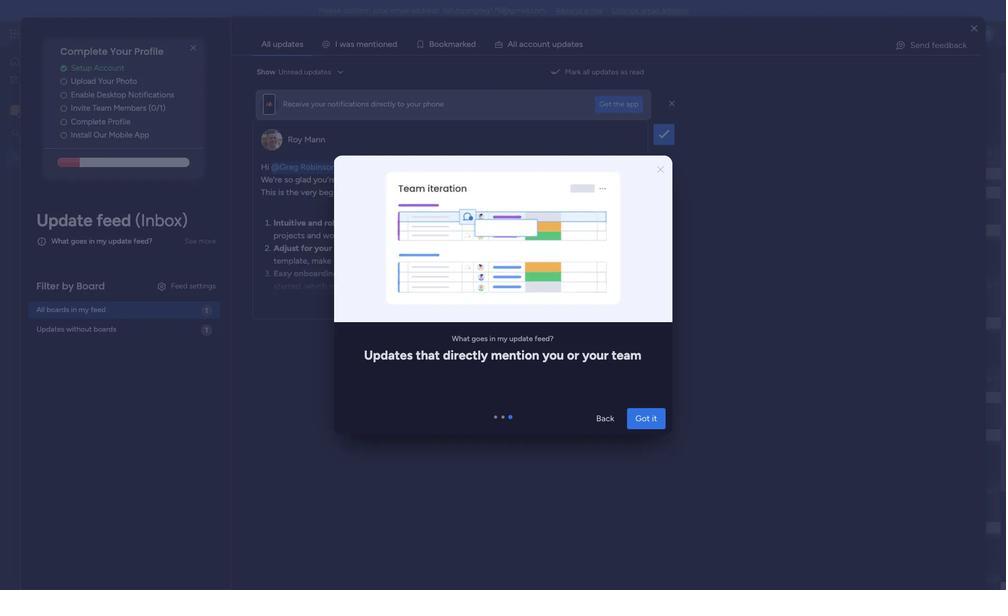 Task type: locate. For each thing, give the bounding box(es) containing it.
email for resend email
[[584, 6, 603, 15]]

update for what goes in my update feed?
[[108, 237, 132, 246]]

0 horizontal spatial k
[[444, 39, 448, 49]]

group for new group #1 field on the left of the page
[[205, 259, 235, 272]]

profile down management
[[134, 45, 164, 58]]

2 n from the left
[[383, 39, 388, 49]]

more for see more
[[199, 237, 216, 246]]

the left most
[[543, 218, 555, 228]]

all inside it all starts with a customizable board. you can pick a ready-made template, make it your own, and choose the building blocks needed to jumpstart your work.
[[393, 243, 401, 253]]

d for i w a s m e n t i o n e d
[[393, 39, 398, 49]]

due for 'due date' field corresponding to column information icon
[[452, 148, 465, 157]]

1 horizontal spatial profile
[[134, 45, 164, 58]]

2 horizontal spatial t
[[572, 39, 575, 49]]

2 circle o image from the top
[[60, 132, 67, 140]]

1 vertical spatial v2 expand column image
[[422, 278, 429, 287]]

photo
[[116, 77, 137, 86]]

got it button
[[627, 409, 666, 430]]

1 due date field from the top
[[449, 147, 484, 158]]

with inside plan, manage and track all types of work, even for the most complex projects and workflows with ease.
[[364, 231, 380, 241]]

workspace image
[[10, 104, 21, 116]]

0 vertical spatial update
[[108, 237, 132, 246]]

tab list
[[252, 34, 982, 55]]

or
[[567, 348, 579, 364]]

1 vertical spatial priority field
[[526, 280, 555, 292]]

own,
[[360, 256, 378, 266]]

started,
[[274, 281, 303, 291]]

2 horizontal spatial board
[[163, 60, 200, 77]]

invite
[[71, 104, 91, 113]]

see up the new group #1
[[185, 237, 197, 246]]

0 vertical spatial date
[[467, 148, 482, 157]]

1 horizontal spatial it
[[652, 414, 657, 424]]

1 horizontal spatial s
[[579, 39, 583, 49]]

1 timeline 1 from the top
[[965, 148, 998, 157]]

and left track
[[406, 218, 420, 228]]

1 vertical spatial all
[[37, 306, 45, 315]]

all inside plan, manage and track all types of work, even for the most complex projects and workflows with ease.
[[444, 218, 452, 228]]

you don't have to be a techie to feel confident in getting started, which makes onboarding anyone in your team as simple as using their phone.
[[274, 269, 612, 291]]

project 2
[[200, 151, 229, 159]]

0 vertical spatial my
[[96, 237, 107, 246]]

dapulse x slim image
[[670, 99, 675, 109], [657, 164, 664, 176]]

New Group field
[[179, 464, 237, 477], [179, 557, 237, 570]]

2 owner field from the top
[[382, 280, 409, 292]]

settings
[[189, 282, 216, 291]]

0 horizontal spatial team
[[458, 281, 477, 291]]

the right get
[[614, 100, 625, 109]]

1 horizontal spatial with
[[427, 243, 443, 253]]

my up mention
[[497, 335, 508, 344]]

u down resend
[[553, 39, 557, 49]]

in up phone.
[[576, 269, 583, 279]]

tab list containing all updates
[[252, 34, 982, 55]]

nov for nov 21
[[456, 189, 469, 197]]

2 vertical spatial all
[[393, 243, 401, 253]]

1 horizontal spatial for
[[530, 218, 540, 228]]

@greg
[[271, 162, 299, 172]]

notes field up other
[[602, 147, 627, 158]]

$1,500
[[677, 224, 700, 233]]

1 m from the left
[[357, 39, 364, 49]]

date for 'due date' field for column information image
[[467, 281, 482, 290]]

we're
[[261, 175, 282, 185]]

1 notes from the top
[[604, 148, 625, 157]]

t left p
[[547, 39, 550, 49]]

adjust
[[274, 243, 299, 253]]

to right arrow down image
[[398, 100, 405, 109]]

1 vertical spatial #1
[[46, 152, 54, 161]]

New Group #1 field
[[179, 259, 252, 272]]

the inside it all starts with a customizable board. you can pick a ready-made template, make it your own, and choose the building blocks needed to jumpstart your work.
[[426, 256, 438, 266]]

phone.
[[568, 281, 594, 291]]

priority field up medium
[[526, 147, 555, 158]]

0 vertical spatial it
[[334, 256, 339, 266]]

s
[[351, 39, 355, 49], [579, 39, 583, 49]]

nov left 22
[[456, 151, 468, 159]]

2 owner from the top
[[384, 281, 406, 290]]

1 vertical spatial priority
[[529, 281, 552, 290]]

2
[[225, 151, 229, 159]]

2 d from the left
[[471, 39, 476, 49]]

due date
[[452, 148, 482, 157], [452, 281, 482, 290]]

2 vertical spatial #1
[[237, 259, 249, 272]]

1 horizontal spatial work
[[85, 27, 104, 40]]

2 vertical spatial circle o image
[[60, 118, 67, 126]]

confident
[[537, 269, 574, 279]]

,
[[336, 162, 338, 172]]

feed? for what goes in my update feed? updates that directly mention you or your team
[[535, 335, 554, 344]]

1 c from the left
[[524, 39, 528, 49]]

goes down update
[[71, 237, 87, 246]]

1 vertical spatial work
[[35, 75, 51, 84]]

0 horizontal spatial m
[[357, 39, 364, 49]]

project inside 'button'
[[182, 91, 205, 100]]

$500
[[680, 170, 697, 178]]

to down needed
[[511, 269, 519, 279]]

email for change email address
[[641, 6, 660, 15]]

1 owner field from the top
[[382, 147, 409, 158]]

Notes field
[[602, 147, 627, 158], [602, 280, 627, 292]]

dapulse x slim image right app
[[670, 99, 675, 109]]

to left be
[[457, 269, 465, 279]]

2 u from the left
[[553, 39, 557, 49]]

0 vertical spatial team
[[458, 281, 477, 291]]

due date for column information image
[[452, 281, 482, 290]]

2 notes field from the top
[[602, 280, 627, 292]]

0 horizontal spatial goes
[[71, 237, 87, 246]]

nov left 21 on the left top of the page
[[456, 189, 469, 197]]

v2 expand column image left "v2 done deadline" image
[[422, 145, 429, 154]]

0 horizontal spatial all
[[393, 243, 401, 253]]

#1 left "easy"
[[237, 259, 249, 272]]

0 vertical spatial work
[[85, 27, 104, 40]]

install
[[71, 131, 92, 140]]

0 vertical spatial $0 sum
[[682, 317, 694, 332]]

update inside the what goes in my update feed? updates that directly mention you or your team
[[509, 335, 533, 344]]

main table button
[[232, 59, 291, 76]]

you
[[530, 243, 544, 253], [399, 269, 413, 279]]

person button
[[283, 87, 329, 104]]

of inside the 'hi @greg robinson , we're so glad you're here. this is the very beginning of your team's journey to exceptional teamwork.'
[[359, 187, 367, 197]]

2 m from the left
[[448, 39, 455, 49]]

due date for column information icon
[[452, 148, 482, 157]]

2 sum from the top
[[682, 324, 694, 332]]

1 vertical spatial notes
[[604, 281, 625, 290]]

calendar
[[332, 63, 362, 72]]

2 timeline from the top
[[965, 281, 993, 290]]

3 timeline 1 from the top
[[965, 374, 998, 383]]

in inside the what goes in my update feed? updates that directly mention you or your team
[[490, 335, 495, 344]]

hide button
[[425, 87, 464, 104]]

1 horizontal spatial what
[[452, 335, 470, 344]]

1 horizontal spatial k
[[463, 39, 467, 49]]

1 vertical spatial group
[[205, 464, 235, 477]]

0 horizontal spatial table
[[266, 63, 283, 72]]

your up fast
[[341, 256, 358, 266]]

2 new group from the top
[[182, 557, 235, 570]]

teamwork.
[[502, 187, 543, 197]]

due down have on the top left
[[452, 281, 465, 290]]

filter inside popup button
[[349, 91, 365, 100]]

exceptional
[[455, 187, 500, 197]]

all for updates
[[583, 68, 590, 77]]

feed? up 'you'
[[535, 335, 554, 344]]

r
[[460, 39, 463, 49]]

3 email from the left
[[641, 6, 660, 15]]

that
[[416, 348, 440, 364]]

t right p
[[572, 39, 575, 49]]

work right 'my'
[[35, 75, 51, 84]]

n right i
[[383, 39, 388, 49]]

feed? down (inbox)
[[134, 237, 153, 246]]

s right w
[[351, 39, 355, 49]]

Owner field
[[382, 147, 409, 158], [382, 280, 409, 292]]

meeting notes
[[592, 152, 637, 159]]

m left i
[[357, 39, 364, 49]]

l
[[514, 39, 515, 49], [515, 39, 517, 49]]

2 horizontal spatial #1
[[237, 259, 249, 272]]

circle o image inside enable desktop notifications link
[[60, 91, 67, 99]]

2 vertical spatial sum
[[682, 436, 694, 444]]

0 vertical spatial new group
[[182, 464, 235, 477]]

owner field up the 'hi @greg robinson , we're so glad you're here. this is the very beginning of your team's journey to exceptional teamwork.'
[[382, 147, 409, 158]]

3 group from the top
[[205, 557, 235, 570]]

1 horizontal spatial updates
[[364, 348, 413, 364]]

2 date from the top
[[467, 281, 482, 290]]

main inside button
[[248, 63, 264, 72]]

my inside the what goes in my update feed? updates that directly mention you or your team
[[497, 335, 508, 344]]

2 due date from the top
[[452, 281, 482, 290]]

all inside tab list
[[261, 39, 271, 49]]

2 s from the left
[[579, 39, 583, 49]]

1 horizontal spatial updates
[[592, 68, 619, 77]]

1 horizontal spatial more
[[446, 303, 466, 313]]

to up feel
[[529, 256, 538, 266]]

Search in workspace field
[[22, 127, 88, 139]]

circle o image inside upload your photo link
[[60, 78, 67, 86]]

date left column information icon
[[467, 148, 482, 157]]

1 budget field from the top
[[674, 147, 703, 158]]

feedback
[[932, 40, 967, 50]]

2 due date field from the top
[[449, 280, 484, 292]]

#1
[[203, 60, 218, 77], [46, 152, 54, 161], [237, 259, 249, 272]]

circle o image inside the invite team members (0/1) link
[[60, 105, 67, 113]]

0 vertical spatial for
[[530, 218, 540, 228]]

0 vertical spatial updates
[[37, 325, 64, 334]]

1 vertical spatial updates
[[364, 348, 413, 364]]

your inside the what goes in my update feed? updates that directly mention you or your team
[[582, 348, 609, 364]]

in up mention
[[490, 335, 495, 344]]

d up mark
[[562, 39, 567, 49]]

board right the by
[[76, 280, 105, 293]]

board
[[163, 60, 200, 77], [25, 152, 44, 161], [76, 280, 105, 293]]

1 horizontal spatial d
[[471, 39, 476, 49]]

board #1 list box
[[0, 146, 135, 308]]

main up 'search' "field"
[[248, 63, 264, 72]]

1 date from the top
[[467, 148, 482, 157]]

all up main table
[[261, 39, 271, 49]]

your down ready-
[[578, 256, 595, 266]]

to inside the 'hi @greg robinson , we're so glad you're here. this is the very beginning of your team's journey to exceptional teamwork.'
[[445, 187, 453, 197]]

main right workspace image in the top left of the page
[[24, 105, 43, 115]]

circle o image down the workspace
[[60, 118, 67, 126]]

e right r
[[467, 39, 471, 49]]

date
[[467, 148, 482, 157], [467, 281, 482, 290]]

column information image
[[489, 282, 497, 290]]

1 due from the top
[[452, 148, 465, 157]]

a right be
[[479, 269, 483, 279]]

email right resend
[[584, 6, 603, 15]]

1 horizontal spatial #1
[[203, 60, 218, 77]]

2 vertical spatial budget
[[676, 374, 700, 383]]

1 vertical spatial see
[[185, 237, 197, 246]]

2 email from the left
[[584, 6, 603, 15]]

o left p
[[533, 39, 538, 49]]

1 circle o image from the top
[[60, 105, 67, 113]]

0 horizontal spatial directly
[[371, 100, 396, 109]]

updates inside the what goes in my update feed? updates that directly mention you or your team
[[364, 348, 413, 364]]

your up setup account link
[[110, 45, 132, 58]]

1 horizontal spatial you
[[530, 243, 544, 253]]

(0/1)
[[149, 104, 166, 113]]

notifications
[[328, 100, 369, 109]]

as left read
[[621, 68, 628, 77]]

Timeline 1 field
[[963, 147, 1000, 158], [963, 280, 1000, 292], [963, 373, 1000, 385], [963, 485, 1000, 497]]

main for main workspace
[[24, 105, 43, 115]]

complete up setup
[[60, 45, 108, 58]]

what down read more button
[[452, 335, 470, 344]]

Due date field
[[449, 147, 484, 158], [449, 280, 484, 292]]

upload
[[71, 77, 96, 86]]

0 horizontal spatial dapulse x slim image
[[657, 164, 664, 176]]

2 vertical spatial budget field
[[674, 373, 703, 385]]

0 vertical spatial with
[[364, 231, 380, 241]]

work inside button
[[35, 75, 51, 84]]

4 o from the left
[[533, 39, 538, 49]]

starts
[[403, 243, 424, 253]]

2 priority from the top
[[529, 281, 552, 290]]

due date field up nov 23
[[449, 147, 484, 158]]

3 n from the left
[[543, 39, 547, 49]]

o right w
[[378, 39, 383, 49]]

1 see from the top
[[185, 29, 197, 38]]

owner for second owner field from the bottom
[[384, 148, 406, 157]]

0 vertical spatial group
[[205, 259, 235, 272]]

confirm
[[343, 6, 371, 15]]

main workspace
[[24, 105, 87, 115]]

0 horizontal spatial for
[[301, 243, 313, 253]]

please confirm your email address: robinsongreg175@gmail.com
[[319, 6, 546, 15]]

complete
[[60, 45, 108, 58], [71, 117, 106, 127]]

m for a
[[448, 39, 455, 49]]

date for 'due date' field corresponding to column information icon
[[467, 148, 482, 157]]

project down 'board #1' field
[[182, 91, 205, 100]]

Search field
[[245, 88, 277, 103]]

management
[[107, 27, 164, 40]]

0 vertical spatial directly
[[371, 100, 396, 109]]

boards down the by
[[47, 306, 69, 315]]

main inside workspace selection element
[[24, 105, 43, 115]]

you down choose
[[399, 269, 413, 279]]

$0
[[684, 317, 693, 326], [684, 429, 693, 438]]

0 vertical spatial due date
[[452, 148, 482, 157]]

1 horizontal spatial t
[[547, 39, 550, 49]]

0 vertical spatial due date field
[[449, 147, 484, 158]]

your right or on the right of page
[[582, 348, 609, 364]]

arrow down image
[[369, 89, 382, 102]]

make
[[312, 256, 332, 266]]

circle o image for upload
[[60, 78, 67, 86]]

1 due date from the top
[[452, 148, 482, 157]]

4 timeline 1 field from the top
[[963, 485, 1000, 497]]

feed settings button
[[152, 278, 220, 295]]

new project
[[164, 91, 205, 100]]

1 horizontal spatial main
[[248, 63, 264, 72]]

more right read
[[446, 303, 466, 313]]

group
[[494, 416, 512, 420]]

work for monday
[[85, 27, 104, 40]]

in up updates without boards
[[71, 306, 77, 315]]

circle o image for install
[[60, 132, 67, 140]]

mobile
[[109, 131, 133, 140]]

feed? inside the what goes in my update feed? updates that directly mention you or your team
[[535, 335, 554, 344]]

1 horizontal spatial all
[[444, 218, 452, 228]]

1 vertical spatial my
[[79, 306, 89, 315]]

#1 down 'plans'
[[203, 60, 218, 77]]

2 timeline 1 from the top
[[965, 281, 998, 290]]

1 horizontal spatial of
[[477, 218, 485, 228]]

and down it
[[380, 256, 394, 266]]

feed up without
[[91, 306, 106, 315]]

1 vertical spatial boards
[[94, 325, 116, 334]]

main
[[248, 63, 264, 72], [24, 105, 43, 115]]

1 o from the left
[[378, 39, 383, 49]]

1 vertical spatial notes field
[[602, 280, 627, 292]]

all inside button
[[583, 68, 590, 77]]

2 l from the left
[[515, 39, 517, 49]]

work for my
[[35, 75, 51, 84]]

d for a l l a c c o u n t u p d a t e s
[[562, 39, 567, 49]]

#1 down "search in workspace" field
[[46, 152, 54, 161]]

circle o image
[[60, 78, 67, 86], [60, 91, 67, 99], [60, 118, 67, 126]]

old project
[[200, 393, 237, 402]]

1 vertical spatial main
[[24, 105, 43, 115]]

as inside mark all updates as read button
[[621, 68, 628, 77]]

in down update feed (inbox) in the left of the page
[[89, 237, 95, 246]]

all for starts
[[393, 243, 401, 253]]

1 l from the left
[[514, 39, 515, 49]]

as down feel
[[516, 281, 525, 291]]

to
[[398, 100, 405, 109], [445, 187, 453, 197], [529, 256, 538, 266], [457, 269, 465, 279], [511, 269, 519, 279]]

what inside the what goes in my update feed? updates that directly mention you or your team
[[452, 335, 470, 344]]

a
[[508, 39, 514, 49]]

2 horizontal spatial all
[[583, 68, 590, 77]]

0 vertical spatial #1
[[203, 60, 218, 77]]

0 horizontal spatial s
[[351, 39, 355, 49]]

n
[[368, 39, 373, 49], [383, 39, 388, 49], [543, 39, 547, 49]]

dapulse x slim image left $500
[[657, 164, 664, 176]]

circle o image left invite on the left top
[[60, 105, 67, 113]]

0 vertical spatial budget
[[676, 148, 700, 157]]

filter left arrow down image
[[349, 91, 365, 100]]

None field
[[963, 578, 1000, 590]]

Priority field
[[526, 147, 555, 158], [526, 280, 555, 292]]

#1 inside 'board #1' field
[[203, 60, 218, 77]]

1 vertical spatial $0
[[684, 429, 693, 438]]

update up mention
[[509, 335, 533, 344]]

Budget field
[[674, 147, 703, 158], [674, 280, 703, 292], [674, 373, 703, 385]]

close image
[[972, 25, 978, 32]]

3 d from the left
[[562, 39, 567, 49]]

goes for what goes in my update feed? updates that directly mention you or your team
[[472, 335, 488, 344]]

1 priority from the top
[[529, 148, 552, 157]]

1 s from the left
[[351, 39, 355, 49]]

a right p
[[567, 39, 572, 49]]

the inside button
[[614, 100, 625, 109]]

due for 'due date' field for column information image
[[452, 281, 465, 290]]

circle o image
[[60, 105, 67, 113], [60, 132, 67, 140]]

priority for 2nd priority field from the top
[[529, 281, 552, 290]]

due date field for column information image
[[449, 280, 484, 292]]

enable desktop notifications
[[71, 90, 174, 100]]

other
[[606, 170, 623, 178]]

0 vertical spatial complete
[[60, 45, 108, 58]]

main for main table
[[248, 63, 264, 72]]

complete for complete your profile
[[60, 45, 108, 58]]

0 horizontal spatial of
[[359, 187, 367, 197]]

2 group from the top
[[205, 464, 235, 477]]

b
[[429, 39, 434, 49]]

2 horizontal spatial email
[[641, 6, 660, 15]]

2 notes from the top
[[604, 281, 625, 290]]

my up without
[[79, 306, 89, 315]]

mark all updates as read button
[[546, 64, 649, 81]]

nov left 23 at the top
[[456, 170, 468, 178]]

v2 expand column image
[[422, 145, 429, 154], [422, 278, 429, 287]]

0 vertical spatial $0
[[684, 317, 693, 326]]

robinson
[[301, 162, 336, 172]]

0 vertical spatial all
[[583, 68, 590, 77]]

account
[[94, 63, 124, 73]]

0 horizontal spatial what
[[51, 237, 69, 246]]

1 vertical spatial team
[[612, 348, 642, 364]]

0 vertical spatial budget field
[[674, 147, 703, 158]]

2 due from the top
[[452, 281, 465, 290]]

0 vertical spatial board
[[163, 60, 200, 77]]

circle o image inside install our mobile app link
[[60, 132, 67, 140]]

1 owner from the top
[[384, 148, 406, 157]]

0 horizontal spatial main
[[24, 105, 43, 115]]

0 vertical spatial priority field
[[526, 147, 555, 158]]

with up needs:
[[364, 231, 380, 241]]

board #1 inside field
[[163, 60, 218, 77]]

1 sum from the top
[[682, 231, 694, 239]]

1 t from the left
[[373, 39, 376, 49]]

install our mobile app link
[[60, 130, 203, 141]]

select product image
[[10, 29, 20, 39]]

1 circle o image from the top
[[60, 78, 67, 86]]

3
[[225, 170, 229, 178]]

0 horizontal spatial boards
[[47, 306, 69, 315]]

all right it
[[393, 243, 401, 253]]

3 sum from the top
[[682, 436, 694, 444]]

to-do
[[182, 126, 211, 139]]

o
[[378, 39, 383, 49], [434, 39, 439, 49], [439, 39, 444, 49], [533, 39, 538, 49]]

board #1 down dapulse x slim image
[[163, 60, 218, 77]]

to-
[[182, 126, 199, 139]]

notes down getting
[[604, 281, 625, 290]]

all right track
[[444, 218, 452, 228]]

due date field for column information icon
[[449, 147, 484, 158]]

circle o image inside complete profile link
[[60, 118, 67, 126]]

0 vertical spatial circle o image
[[60, 78, 67, 86]]

0 horizontal spatial more
[[199, 237, 216, 246]]

0 horizontal spatial updates
[[37, 325, 64, 334]]

due date up nov 23
[[452, 148, 482, 157]]

project down "easy"
[[263, 281, 287, 290]]

s right p
[[579, 39, 583, 49]]

1 vertical spatial dapulse x slim image
[[657, 164, 664, 176]]

what for what goes in my update feed? updates that directly mention you or your team
[[452, 335, 470, 344]]

for up make
[[301, 243, 313, 253]]

without
[[66, 325, 92, 334]]

e right i
[[388, 39, 393, 49]]

1
[[995, 148, 998, 157], [995, 281, 998, 290], [205, 307, 208, 316], [205, 326, 208, 335], [995, 374, 998, 383], [995, 486, 998, 495]]

1 vertical spatial update
[[509, 335, 533, 344]]

2 horizontal spatial my
[[497, 335, 508, 344]]

1 horizontal spatial board
[[76, 280, 105, 293]]

2 o from the left
[[434, 39, 439, 49]]

new inside new project 'button'
[[164, 91, 180, 100]]

all down filter by board
[[37, 306, 45, 315]]

2 t from the left
[[547, 39, 550, 49]]

goes inside the what goes in my update feed? updates that directly mention you or your team
[[472, 335, 488, 344]]

receive
[[283, 100, 309, 109]]

be
[[467, 269, 476, 279]]

your down have on the top left
[[439, 281, 456, 291]]

address:
[[411, 6, 441, 15]]

1 email from the left
[[390, 6, 409, 15]]

3 t from the left
[[572, 39, 575, 49]]

board down dapulse x slim image
[[163, 60, 200, 77]]

desktop
[[97, 90, 126, 100]]

1 vertical spatial more
[[446, 303, 466, 313]]

2 see from the top
[[185, 237, 197, 246]]

their
[[549, 281, 566, 291]]

sum inside $1,500 sum
[[682, 231, 694, 239]]

my down update feed (inbox) in the left of the page
[[96, 237, 107, 246]]

0 horizontal spatial it
[[334, 256, 339, 266]]

as left column information image
[[479, 281, 488, 291]]

notes up other
[[604, 148, 625, 157]]

you're
[[313, 175, 336, 185]]

plan, manage and track all types of work, even for the most complex projects and workflows with ease.
[[274, 218, 611, 241]]

filter for filter by board
[[37, 280, 59, 293]]

2 circle o image from the top
[[60, 91, 67, 99]]

0 horizontal spatial work
[[35, 75, 51, 84]]

directly left sort
[[371, 100, 396, 109]]

you left "can"
[[530, 243, 544, 253]]

goes down read more button
[[472, 335, 488, 344]]

types
[[454, 218, 475, 228]]

1 d from the left
[[393, 39, 398, 49]]

owner field down adoption:
[[382, 280, 409, 292]]

more
[[199, 237, 216, 246], [446, 303, 466, 313]]

1 group from the top
[[205, 259, 235, 272]]

all updates
[[261, 39, 304, 49]]

updates down all boards in my feed
[[37, 325, 64, 334]]

1 n from the left
[[368, 39, 373, 49]]

1 timeline 1 field from the top
[[963, 147, 1000, 158]]

3 circle o image from the top
[[60, 118, 67, 126]]

table down all updates link
[[266, 63, 283, 72]]

notes field down getting
[[602, 280, 627, 292]]

1 vertical spatial filter
[[37, 280, 59, 293]]

got it
[[635, 414, 657, 424]]

exact
[[334, 243, 356, 253]]

circle o image for complete
[[60, 118, 67, 126]]

1 vertical spatial circle o image
[[60, 132, 67, 140]]

option
[[0, 147, 135, 149]]

it up easy onboarding, fast adoption:
[[334, 256, 339, 266]]

lottie animation element
[[333, 156, 673, 322]]

project
[[213, 393, 237, 402]]

2 budget field from the top
[[674, 280, 703, 292]]

which
[[305, 281, 327, 291]]

1 vertical spatial due
[[452, 281, 465, 290]]

new group #1
[[182, 259, 249, 272]]

work,
[[487, 218, 507, 228]]

email left address:
[[390, 6, 409, 15]]

m for e
[[357, 39, 364, 49]]

upload your photo link
[[60, 76, 203, 88]]



Task type: describe. For each thing, give the bounding box(es) containing it.
hide
[[442, 91, 458, 100]]

resend
[[556, 6, 583, 15]]

update for what goes in my update feed? updates that directly mention you or your team
[[509, 335, 533, 344]]

(inbox)
[[135, 211, 188, 231]]

filter button
[[332, 87, 382, 104]]

team inside you don't have to be a techie to feel confident in getting started, which makes onboarding anyone in your team as simple as using their phone.
[[458, 281, 477, 291]]

item
[[217, 189, 232, 198]]

filter by board
[[37, 280, 105, 293]]

a right b
[[455, 39, 460, 49]]

old
[[200, 393, 211, 402]]

it
[[385, 243, 391, 253]]

check circle image
[[60, 64, 67, 72]]

2 new group field from the top
[[179, 557, 237, 570]]

beginning
[[319, 187, 357, 197]]

phone
[[423, 100, 444, 109]]

complete for complete profile
[[71, 117, 106, 127]]

adoption:
[[360, 269, 397, 279]]

please
[[319, 6, 341, 15]]

in for what goes in my update feed?
[[89, 237, 95, 246]]

2 priority field from the top
[[526, 280, 555, 292]]

what for what goes in my update feed?
[[51, 237, 69, 246]]

all for all updates
[[261, 39, 271, 49]]

in for all boards in my feed
[[71, 306, 77, 315]]

setup account link
[[60, 62, 203, 74]]

21
[[470, 189, 477, 197]]

v2 done deadline image
[[434, 150, 442, 160]]

goes for what goes in my update feed?
[[71, 237, 87, 246]]

made
[[610, 243, 632, 253]]

0 horizontal spatial as
[[479, 281, 488, 291]]

your right receive
[[311, 100, 326, 109]]

nov for nov 23
[[456, 170, 468, 178]]

2 timeline 1 field from the top
[[963, 280, 1000, 292]]

your for photo
[[98, 77, 114, 86]]

filter for filter
[[349, 91, 365, 100]]

Completed field
[[179, 352, 239, 365]]

notes for 1st notes field from the top of the page
[[604, 148, 625, 157]]

simple
[[490, 281, 514, 291]]

1 budget from the top
[[676, 148, 700, 157]]

team
[[93, 104, 112, 113]]

you
[[542, 348, 564, 364]]

read more button
[[253, 298, 648, 319]]

your inside you don't have to be a techie to feel confident in getting started, which makes onboarding anyone in your team as simple as using their phone.
[[439, 281, 456, 291]]

change email address
[[612, 6, 689, 15]]

sort
[[402, 91, 416, 100]]

0 vertical spatial feed
[[97, 211, 131, 231]]

dapulse x slim image
[[187, 42, 200, 54]]

even
[[509, 218, 528, 228]]

it all starts with a customizable board. you can pick a ready-made template, make it your own, and choose the building blocks needed to jumpstart your work.
[[274, 243, 632, 266]]

0 vertical spatial profile
[[134, 45, 164, 58]]

the inside the 'hi @greg robinson , we're so glad you're here. this is the very beginning of your team's journey to exceptional teamwork.'
[[286, 187, 299, 197]]

4 e from the left
[[575, 39, 579, 49]]

complete profile
[[71, 117, 131, 127]]

get the app
[[599, 100, 639, 109]]

1 $0 sum from the top
[[682, 317, 694, 332]]

easy
[[274, 269, 292, 279]]

more for read more
[[446, 303, 466, 313]]

feed? for what goes in my update feed?
[[134, 237, 153, 246]]

mention
[[491, 348, 539, 364]]

board inside 'board #1' field
[[163, 60, 200, 77]]

project up @greg
[[263, 148, 287, 157]]

2 vertical spatial board
[[76, 280, 105, 293]]

board inside board #1 list box
[[25, 152, 44, 161]]

get the app button
[[595, 96, 643, 113]]

w
[[340, 39, 346, 49]]

1 table from the left
[[266, 63, 283, 72]]

1 vertical spatial for
[[301, 243, 313, 253]]

3 timeline from the top
[[965, 374, 993, 383]]

3 o from the left
[[439, 39, 444, 49]]

glad
[[295, 175, 311, 185]]

setup account
[[71, 63, 124, 73]]

1 v2 expand column image from the top
[[422, 145, 429, 154]]

3 budget field from the top
[[674, 373, 703, 385]]

column information image
[[489, 148, 497, 157]]

your inside the 'hi @greg robinson , we're so glad you're here. this is the very beginning of your team's journey to exceptional teamwork.'
[[369, 187, 386, 197]]

2 budget from the top
[[676, 281, 700, 290]]

send
[[911, 40, 930, 50]]

1 priority field from the top
[[526, 147, 555, 158]]

ease.
[[382, 231, 402, 241]]

enable
[[71, 90, 95, 100]]

medium
[[527, 169, 554, 178]]

1 vertical spatial profile
[[108, 117, 131, 127]]

mark
[[565, 68, 581, 77]]

2 k from the left
[[463, 39, 467, 49]]

my for what goes in my update feed?
[[96, 237, 107, 246]]

using
[[527, 281, 547, 291]]

1 horizontal spatial as
[[516, 281, 525, 291]]

you inside you don't have to be a techie to feel confident in getting started, which makes onboarding anyone in your team as simple as using their phone.
[[399, 269, 413, 279]]

template,
[[274, 256, 309, 266]]

2 $0 from the top
[[684, 429, 693, 438]]

b o o k m a r k e d
[[429, 39, 476, 49]]

2 v2 expand column image from the top
[[422, 278, 429, 287]]

a right a
[[519, 39, 524, 49]]

0 horizontal spatial updates
[[273, 39, 304, 49]]

for inside plan, manage and track all types of work, even for the most complex projects and workflows with ease.
[[530, 218, 540, 228]]

see more
[[185, 237, 216, 246]]

1 horizontal spatial boards
[[94, 325, 116, 334]]

updates without boards
[[37, 325, 116, 334]]

choose
[[396, 256, 424, 266]]

project left 3
[[200, 170, 223, 178]]

techie
[[485, 269, 509, 279]]

and down the intuitive and robust:
[[307, 231, 321, 241]]

notes for first notes field from the bottom of the page
[[604, 281, 625, 290]]

3 budget from the top
[[676, 374, 700, 383]]

ready-
[[586, 243, 610, 253]]

blocks
[[473, 256, 497, 266]]

board #1 inside list box
[[25, 152, 54, 161]]

the inside plan, manage and track all types of work, even for the most complex projects and workflows with ease.
[[543, 218, 555, 228]]

it inside it all starts with a customizable board. you can pick a ready-made template, make it your own, and choose the building blocks needed to jumpstart your work.
[[334, 256, 339, 266]]

owner for second owner field
[[384, 281, 406, 290]]

roy mann
[[288, 134, 325, 144]]

see plans
[[185, 29, 217, 38]]

1 u from the left
[[538, 39, 543, 49]]

your left phone
[[407, 100, 421, 109]]

getting
[[585, 269, 612, 279]]

Board #1 field
[[161, 60, 221, 78]]

it inside 'button'
[[652, 414, 657, 424]]

see for see more
[[185, 237, 197, 246]]

in down don't
[[430, 281, 437, 291]]

and left "robust:"
[[308, 218, 322, 228]]

2 c from the left
[[528, 39, 533, 49]]

high
[[533, 151, 548, 159]]

#1 inside new group #1 field
[[237, 259, 249, 272]]

1 e from the left
[[364, 39, 368, 49]]

1 notes field from the top
[[602, 147, 627, 158]]

1 horizontal spatial dapulse x slim image
[[670, 99, 675, 109]]

table button
[[291, 59, 324, 76]]

you inside it all starts with a customizable board. you can pick a ready-made template, make it your own, and choose the building blocks needed to jumpstart your work.
[[530, 243, 544, 253]]

all for all boards in my feed
[[37, 306, 45, 315]]

group for 1st "new group" field from the bottom of the page
[[205, 557, 235, 570]]

2 $0 sum from the top
[[682, 429, 694, 444]]

1 new group from the top
[[182, 464, 235, 477]]

onboarding,
[[294, 269, 341, 279]]

calendar button
[[324, 59, 370, 76]]

address
[[662, 6, 689, 15]]

4 timeline from the top
[[965, 486, 993, 495]]

your up make
[[315, 243, 332, 253]]

workspace selection element
[[10, 104, 88, 118]]

1 new group field from the top
[[179, 464, 237, 477]]

project left 2
[[200, 151, 223, 159]]

invite team members (0/1) link
[[60, 103, 203, 114]]

see for see plans
[[185, 29, 197, 38]]

hi @greg robinson , we're so glad you're here. this is the very beginning of your team's journey to exceptional teamwork.
[[261, 162, 543, 197]]

of inside plan, manage and track all types of work, even for the most complex projects and workflows with ease.
[[477, 218, 485, 228]]

person
[[300, 91, 322, 100]]

have
[[437, 269, 455, 279]]

greg robinson image
[[977, 25, 994, 42]]

completed
[[182, 352, 236, 365]]

plans
[[199, 29, 217, 38]]

a inside you don't have to be a techie to feel confident in getting started, which makes onboarding anyone in your team as simple as using their phone.
[[479, 269, 483, 279]]

your right confirm
[[373, 6, 389, 15]]

to inside it all starts with a customizable board. you can pick a ready-made template, make it your own, and choose the building blocks needed to jumpstart your work.
[[529, 256, 538, 266]]

v2 overdue deadline image
[[434, 188, 442, 198]]

directly inside the what goes in my update feed? updates that directly mention you or your team
[[443, 348, 488, 364]]

very
[[301, 187, 317, 197]]

main table
[[248, 63, 283, 72]]

nov 23
[[456, 170, 478, 178]]

customizable
[[452, 243, 502, 253]]

3 e from the left
[[467, 39, 471, 49]]

nov 21
[[456, 189, 477, 197]]

and inside it all starts with a customizable board. you can pick a ready-made template, make it your own, and choose the building blocks needed to jumpstart your work.
[[380, 256, 394, 266]]

i
[[376, 39, 378, 49]]

23
[[470, 170, 478, 178]]

app
[[627, 100, 639, 109]]

my for what goes in my update feed? updates that directly mention you or your team
[[497, 335, 508, 344]]

updates inside button
[[592, 68, 619, 77]]

2 table from the left
[[299, 63, 316, 72]]

back
[[596, 414, 614, 424]]

4 timeline 1 from the top
[[965, 486, 998, 495]]

priority for first priority field from the top
[[529, 148, 552, 157]]

install our mobile app
[[71, 131, 149, 140]]

lottie animation image
[[333, 156, 673, 322]]

in for what goes in my update feed? updates that directly mention you or your team
[[490, 335, 495, 344]]

robust:
[[324, 218, 352, 228]]

nov for nov 22
[[456, 151, 468, 159]]

1 timeline from the top
[[965, 148, 993, 157]]

To-do field
[[179, 126, 214, 139]]

2 e from the left
[[388, 39, 393, 49]]

your for profile
[[110, 45, 132, 58]]

my for all boards in my feed
[[79, 306, 89, 315]]

this
[[261, 187, 276, 197]]

1 $0 from the top
[[684, 317, 693, 326]]

a right pick
[[579, 243, 584, 253]]

group for first "new group" field from the top
[[205, 464, 235, 477]]

$1,000
[[678, 151, 699, 159]]

#1 inside board #1 list box
[[46, 152, 54, 161]]

projects
[[274, 231, 305, 241]]

circle o image for invite
[[60, 105, 67, 113]]

3 timeline 1 field from the top
[[963, 373, 1000, 385]]

a right 'i'
[[346, 39, 351, 49]]

monday work management
[[47, 27, 164, 40]]

new inside new group #1 field
[[182, 259, 202, 272]]

with inside it all starts with a customizable board. you can pick a ready-made template, make it your own, and choose the building blocks needed to jumpstart your work.
[[427, 243, 443, 253]]

back button
[[588, 409, 623, 430]]

change
[[612, 6, 639, 15]]

22
[[470, 151, 478, 159]]

read
[[630, 68, 644, 77]]

circle o image for enable
[[60, 91, 67, 99]]

pick
[[562, 243, 577, 253]]

1 vertical spatial feed
[[91, 306, 106, 315]]

1 k from the left
[[444, 39, 448, 49]]

team inside the what goes in my update feed? updates that directly mention you or your team
[[612, 348, 642, 364]]

a up building
[[445, 243, 449, 253]]



Task type: vqa. For each thing, say whether or not it's contained in the screenshot.
second 14 button from the left
no



